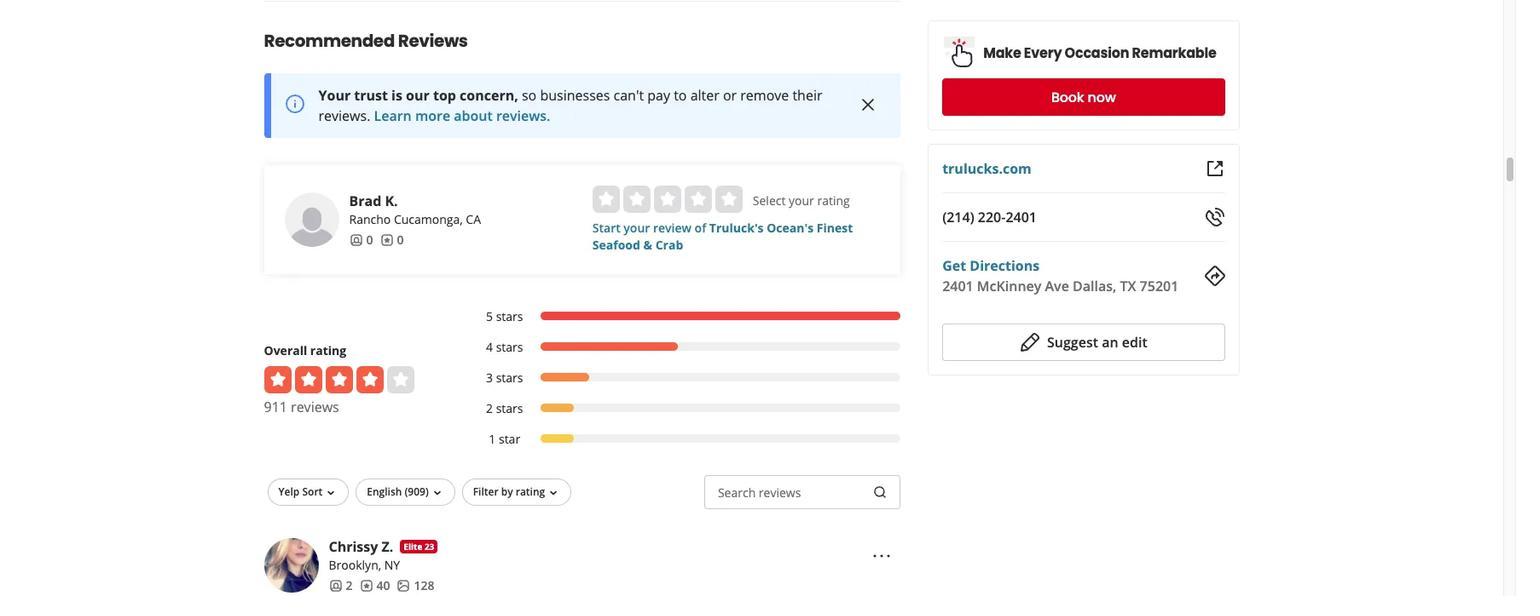 Task type: locate. For each thing, give the bounding box(es) containing it.
elite
[[404, 541, 422, 553]]

1 vertical spatial 16 friends v2 image
[[329, 580, 342, 593]]

4 stars from the top
[[496, 401, 523, 417]]

suggest
[[1047, 333, 1098, 352]]

1 vertical spatial friends element
[[329, 578, 353, 595]]

0 horizontal spatial reviews
[[291, 398, 339, 417]]

  text field
[[704, 476, 901, 510]]

0 right 16 review v2 image
[[397, 232, 404, 248]]

friends element
[[349, 232, 373, 249], [329, 578, 353, 595]]

learn
[[374, 106, 412, 125]]

english (909)
[[367, 485, 429, 500]]

0 horizontal spatial 2401
[[942, 277, 974, 296]]

reviews right search
[[759, 485, 801, 501]]

2 horizontal spatial rating
[[817, 193, 850, 209]]

learn more about reviews.
[[374, 106, 550, 125]]

reviews
[[291, 398, 339, 417], [759, 485, 801, 501]]

16 chevron down v2 image right sort
[[324, 487, 338, 500]]

0 horizontal spatial 16 friends v2 image
[[329, 580, 342, 593]]

stars right the 4
[[496, 339, 523, 355]]

k.
[[385, 192, 398, 211]]

2 left 16 review v2 icon
[[346, 578, 353, 594]]

2401 up directions
[[1006, 208, 1037, 227]]

2401 inside get directions 2401 mckinney ave dallas, tx 75201
[[942, 277, 974, 296]]

75201
[[1140, 277, 1179, 296]]

ave
[[1045, 277, 1069, 296]]

your up &
[[624, 220, 650, 236]]

suggest an edit button
[[942, 324, 1225, 362]]

yelp sort
[[278, 485, 323, 500]]

16 friends v2 image down rancho
[[349, 233, 363, 247]]

occasion
[[1065, 43, 1129, 63]]

brooklyn,
[[329, 558, 381, 574]]

1 vertical spatial 2
[[346, 578, 353, 594]]

  text field inside recommended reviews element
[[704, 476, 901, 510]]

english
[[367, 485, 402, 500]]

reviews element
[[380, 232, 404, 249], [359, 578, 390, 595]]

friends element for brad k.
[[349, 232, 373, 249]]

0 vertical spatial rating
[[817, 193, 850, 209]]

23
[[425, 541, 434, 553]]

1 horizontal spatial reviews.
[[496, 106, 550, 125]]

1 vertical spatial your
[[624, 220, 650, 236]]

make
[[983, 43, 1021, 63]]

friends element containing 0
[[349, 232, 373, 249]]

16 chevron down v2 image
[[324, 487, 338, 500], [547, 487, 560, 500]]

911 reviews
[[264, 398, 339, 417]]

businesses
[[540, 86, 610, 105]]

stars for 2 stars
[[496, 401, 523, 417]]

your up ocean's
[[789, 193, 814, 209]]

0 horizontal spatial 2
[[346, 578, 353, 594]]

16 friends v2 image for chrissy z.
[[329, 580, 342, 593]]

truluck's ocean's finest seafood & crab
[[593, 220, 853, 253]]

or
[[723, 86, 737, 105]]

pay
[[647, 86, 670, 105]]

1 horizontal spatial 0
[[397, 232, 404, 248]]

(no rating) image
[[593, 186, 743, 213]]

start
[[593, 220, 621, 236]]

2 stars from the top
[[496, 339, 523, 355]]

reviews element containing 0
[[380, 232, 404, 249]]

0 horizontal spatial reviews.
[[319, 106, 370, 125]]

16 friends v2 image down brooklyn,
[[329, 580, 342, 593]]

filter reviews by 5 stars rating element
[[469, 309, 901, 326]]

reviews element down ny at the left of the page
[[359, 578, 390, 595]]

filter
[[473, 485, 499, 500]]

your for start
[[624, 220, 650, 236]]

search
[[718, 485, 756, 501]]

16 chevron down v2 image inside yelp sort popup button
[[324, 487, 338, 500]]

3 stars
[[486, 370, 523, 386]]

0 vertical spatial reviews element
[[380, 232, 404, 249]]

suggest an edit
[[1047, 333, 1148, 352]]

2401 for 220-
[[1006, 208, 1037, 227]]

reviews element for brad k.
[[380, 232, 404, 249]]

1 vertical spatial 2401
[[942, 277, 974, 296]]

stars right 5 on the bottom of page
[[496, 309, 523, 325]]

1 0 from the left
[[366, 232, 373, 248]]

filter reviews by 3 stars rating element
[[469, 370, 901, 387]]

trulucks.com link
[[942, 159, 1032, 178]]

16 chevron down v2 image for yelp sort
[[324, 487, 338, 500]]

None radio
[[593, 186, 620, 213], [623, 186, 651, 213], [685, 186, 712, 213], [593, 186, 620, 213], [623, 186, 651, 213], [685, 186, 712, 213]]

friends element containing 2
[[329, 578, 353, 595]]

1 horizontal spatial your
[[789, 193, 814, 209]]

16 chevron down v2 image right the filter by rating at left bottom
[[547, 487, 560, 500]]

every
[[1024, 43, 1062, 63]]

seafood
[[593, 237, 640, 253]]

1 horizontal spatial reviews
[[759, 485, 801, 501]]

(214) 220-2401
[[942, 208, 1037, 227]]

english (909) button
[[356, 479, 455, 506]]

1 16 chevron down v2 image from the left
[[324, 487, 338, 500]]

rating right 'by'
[[516, 485, 545, 500]]

get directions link
[[942, 257, 1040, 275]]

reviews down "4 star rating" image
[[291, 398, 339, 417]]

2401 down get
[[942, 277, 974, 296]]

friends element down rancho
[[349, 232, 373, 249]]

friends element down brooklyn,
[[329, 578, 353, 595]]

2401
[[1006, 208, 1037, 227], [942, 277, 974, 296]]

0 inside the friends element
[[366, 232, 373, 248]]

1 horizontal spatial rating
[[516, 485, 545, 500]]

1 horizontal spatial 16 friends v2 image
[[349, 233, 363, 247]]

0 vertical spatial 2
[[486, 401, 493, 417]]

trust
[[354, 86, 388, 105]]

reviews. down so
[[496, 106, 550, 125]]

rating up "4 star rating" image
[[310, 343, 346, 359]]

2 vertical spatial rating
[[516, 485, 545, 500]]

0 inside 'reviews' element
[[397, 232, 404, 248]]

16 chevron down v2 image for filter by rating
[[547, 487, 560, 500]]

1 stars from the top
[[496, 309, 523, 325]]

ny
[[384, 558, 400, 574]]

filter reviews by 2 stars rating element
[[469, 401, 901, 418]]

1 vertical spatial reviews element
[[359, 578, 390, 595]]

concern,
[[460, 86, 518, 105]]

crab
[[656, 237, 683, 253]]

1 vertical spatial reviews
[[759, 485, 801, 501]]

rating for filter by rating
[[516, 485, 545, 500]]

stars right 3
[[496, 370, 523, 386]]

0 vertical spatial friends element
[[349, 232, 373, 249]]

start your review of
[[593, 220, 709, 236]]

close image
[[858, 95, 879, 115]]

2 16 chevron down v2 image from the left
[[547, 487, 560, 500]]

star
[[499, 431, 520, 448]]

menu image
[[872, 546, 892, 567]]

select your rating
[[753, 193, 850, 209]]

40
[[377, 578, 390, 594]]

5 stars
[[486, 309, 523, 325]]

elite 23 brooklyn, ny
[[329, 541, 434, 574]]

0 horizontal spatial 16 chevron down v2 image
[[324, 487, 338, 500]]

3 stars from the top
[[496, 370, 523, 386]]

0 vertical spatial your
[[789, 193, 814, 209]]

learn more about reviews. link
[[374, 106, 550, 125]]

filter by rating button
[[462, 479, 572, 506]]

your
[[789, 193, 814, 209], [624, 220, 650, 236]]

1 reviews. from the left
[[319, 106, 370, 125]]

reviews element down rancho
[[380, 232, 404, 249]]

2 down 3
[[486, 401, 493, 417]]

rating for select your rating
[[817, 193, 850, 209]]

book
[[1051, 87, 1084, 107]]

stars for 4 stars
[[496, 339, 523, 355]]

16 friends v2 image
[[349, 233, 363, 247], [329, 580, 342, 593]]

0 vertical spatial reviews
[[291, 398, 339, 417]]

trulucks.com
[[942, 159, 1032, 178]]

rating up "finest"
[[817, 193, 850, 209]]

photo of chrissy z. image
[[264, 539, 319, 593]]

photo of brad k. image
[[284, 193, 339, 247]]

more
[[415, 106, 450, 125]]

review
[[653, 220, 692, 236]]

1 horizontal spatial 2401
[[1006, 208, 1037, 227]]

stars up the star at left
[[496, 401, 523, 417]]

None radio
[[654, 186, 681, 213], [715, 186, 743, 213], [654, 186, 681, 213], [715, 186, 743, 213]]

reviews. down your
[[319, 106, 370, 125]]

0 left 16 review v2 image
[[366, 232, 373, 248]]

rating inside popup button
[[516, 485, 545, 500]]

2 for 2 stars
[[486, 401, 493, 417]]

2 0 from the left
[[397, 232, 404, 248]]

reviews for search reviews
[[759, 485, 801, 501]]

1
[[489, 431, 496, 448]]

stars
[[496, 309, 523, 325], [496, 339, 523, 355], [496, 370, 523, 386], [496, 401, 523, 417]]

16 chevron down v2 image inside filter by rating popup button
[[547, 487, 560, 500]]

1 horizontal spatial 2
[[486, 401, 493, 417]]

0 vertical spatial 2401
[[1006, 208, 1037, 227]]

16 friends v2 image for brad k.
[[349, 233, 363, 247]]

0 horizontal spatial 0
[[366, 232, 373, 248]]

photos element
[[397, 578, 434, 595]]

your for select
[[789, 193, 814, 209]]

dallas,
[[1073, 277, 1117, 296]]

reviews element containing 40
[[359, 578, 390, 595]]

1 vertical spatial rating
[[310, 343, 346, 359]]

1 horizontal spatial 16 chevron down v2 image
[[547, 487, 560, 500]]

16 photos v2 image
[[397, 580, 411, 593]]

can't
[[614, 86, 644, 105]]

edit
[[1122, 333, 1148, 352]]

by
[[501, 485, 513, 500]]

24 external link v2 image
[[1205, 159, 1225, 179]]

0 for the friends element containing 0
[[366, 232, 373, 248]]

recommended reviews element
[[209, 1, 955, 597]]

5
[[486, 309, 493, 325]]

0 horizontal spatial your
[[624, 220, 650, 236]]

0 for 'reviews' element containing 0
[[397, 232, 404, 248]]

4 star rating image
[[264, 367, 414, 394]]

0 vertical spatial 16 friends v2 image
[[349, 233, 363, 247]]

2 stars
[[486, 401, 523, 417]]

rating
[[817, 193, 850, 209], [310, 343, 346, 359], [516, 485, 545, 500]]

alter
[[690, 86, 720, 105]]



Task type: vqa. For each thing, say whether or not it's contained in the screenshot.
Club to the bottom
no



Task type: describe. For each thing, give the bounding box(es) containing it.
yelp sort button
[[267, 479, 349, 506]]

so businesses can't pay to alter or remove their reviews.
[[319, 86, 823, 125]]

16 review v2 image
[[380, 233, 394, 247]]

rating element
[[593, 186, 743, 213]]

overall
[[264, 343, 307, 359]]

of
[[695, 220, 706, 236]]

brad k. rancho cucamonga, ca
[[349, 192, 481, 228]]

cucamonga,
[[394, 211, 463, 228]]

info alert
[[264, 73, 901, 138]]

4
[[486, 339, 493, 355]]

remove
[[740, 86, 789, 105]]

now
[[1088, 87, 1116, 107]]

recommended reviews
[[264, 29, 468, 53]]

yelp
[[278, 485, 300, 500]]

24 directions v2 image
[[1205, 266, 1225, 287]]

top
[[433, 86, 456, 105]]

brad k. link
[[349, 192, 398, 211]]

to
[[674, 86, 687, 105]]

remarkable
[[1132, 43, 1217, 63]]

make every occasion remarkable
[[983, 43, 1217, 63]]

3
[[486, 370, 493, 386]]

filter reviews by 1 star rating element
[[469, 431, 901, 448]]

directions
[[970, 257, 1040, 275]]

select
[[753, 193, 786, 209]]

our
[[406, 86, 430, 105]]

filter by rating
[[473, 485, 545, 500]]

their
[[793, 86, 823, 105]]

truluck's
[[709, 220, 764, 236]]

24 info v2 image
[[284, 94, 305, 115]]

4 stars
[[486, 339, 523, 355]]

24 pencil v2 image
[[1020, 333, 1040, 353]]

2 reviews. from the left
[[496, 106, 550, 125]]

ca
[[466, 211, 481, 228]]

z.
[[382, 538, 393, 557]]

book now
[[1051, 87, 1116, 107]]

2401 for directions
[[942, 277, 974, 296]]

chrissy z. link
[[329, 538, 393, 557]]

filter reviews by 4 stars rating element
[[469, 339, 901, 356]]

so
[[522, 86, 537, 105]]

elite 23 link
[[400, 541, 438, 554]]

16 review v2 image
[[359, 580, 373, 593]]

24 phone v2 image
[[1205, 207, 1225, 228]]

16 chevron down v2 image
[[430, 487, 444, 500]]

128
[[414, 578, 434, 594]]

search reviews
[[718, 485, 801, 501]]

is
[[392, 86, 402, 105]]

(909)
[[405, 485, 429, 500]]

220-
[[978, 208, 1006, 227]]

reviews. inside so businesses can't pay to alter or remove their reviews.
[[319, 106, 370, 125]]

tx
[[1120, 277, 1136, 296]]

stars for 5 stars
[[496, 309, 523, 325]]

get
[[942, 257, 966, 275]]

brad
[[349, 192, 381, 211]]

0 horizontal spatial rating
[[310, 343, 346, 359]]

your
[[319, 86, 351, 105]]

chrissy
[[329, 538, 378, 557]]

&
[[643, 237, 652, 253]]

chrissy z.
[[329, 538, 393, 557]]

finest
[[817, 220, 853, 236]]

2 for 2
[[346, 578, 353, 594]]

rancho
[[349, 211, 391, 228]]

reviews
[[398, 29, 468, 53]]

search image
[[873, 486, 887, 500]]

your trust is our top concern,
[[319, 86, 518, 105]]

stars for 3 stars
[[496, 370, 523, 386]]

reviews for 911 reviews
[[291, 398, 339, 417]]

friends element for chrissy z.
[[329, 578, 353, 595]]

about
[[454, 106, 493, 125]]

ocean's
[[767, 220, 814, 236]]

reviews element for chrissy z.
[[359, 578, 390, 595]]

book now link
[[942, 78, 1225, 116]]

recommended
[[264, 29, 395, 53]]

(214)
[[942, 208, 974, 227]]

1 star
[[489, 431, 520, 448]]

overall rating
[[264, 343, 346, 359]]

an
[[1102, 333, 1119, 352]]

sort
[[302, 485, 323, 500]]

mckinney
[[977, 277, 1042, 296]]



